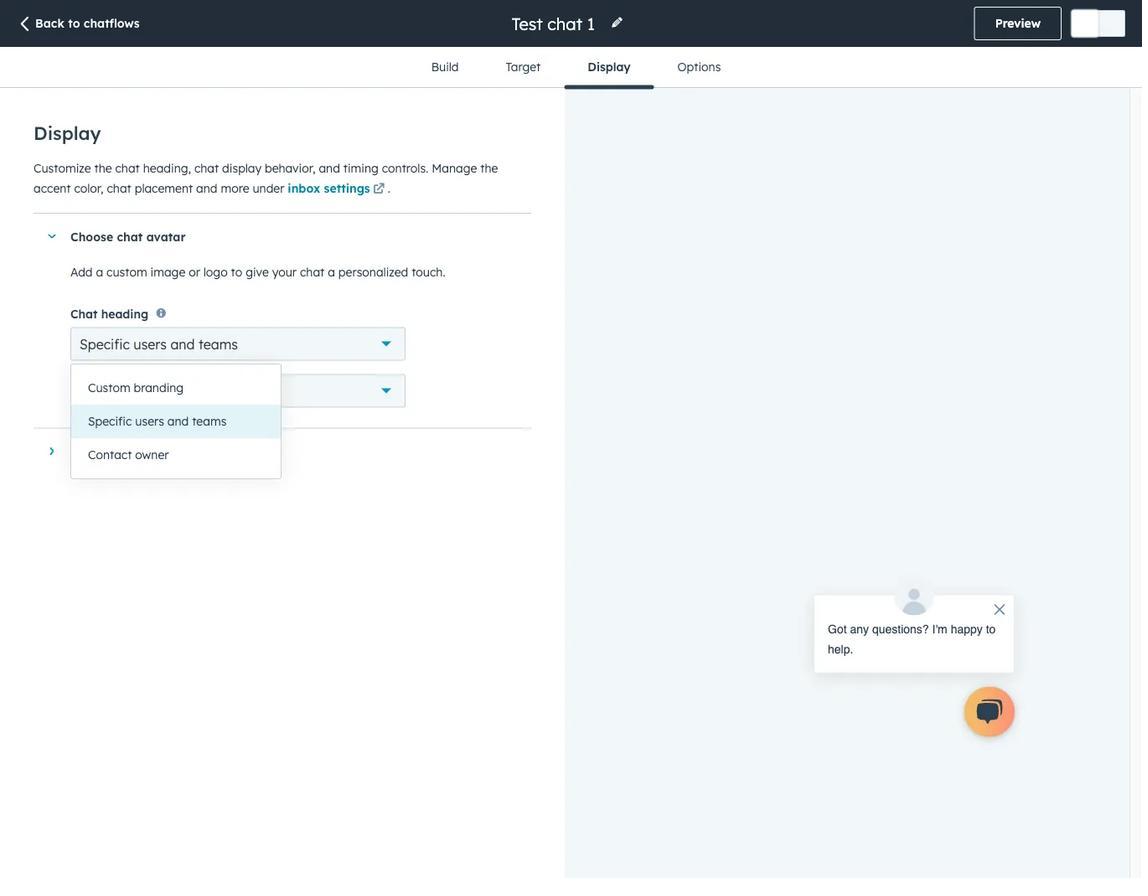 Task type: vqa. For each thing, say whether or not it's contained in the screenshot.
'Press to sort.' image to the right
no



Task type: describe. For each thing, give the bounding box(es) containing it.
under
[[253, 181, 284, 195]]

personalized
[[338, 265, 408, 279]]

got any questions? i'm happy to help.
[[828, 622, 996, 656]]

add a custom image or logo to give your chat a personalized touch.
[[70, 265, 445, 279]]

chat left heading,
[[115, 160, 140, 175]]

behavior,
[[265, 160, 315, 175]]

got any questions? i'm happy to help. button
[[814, 575, 1015, 673]]

give
[[246, 265, 269, 279]]

terry turtle button
[[70, 374, 406, 408]]

chat inside dropdown button
[[117, 229, 143, 244]]

chat right "color,"
[[107, 181, 131, 195]]

display inside button
[[588, 59, 631, 74]]

customize
[[34, 160, 91, 175]]

custom branding button
[[71, 371, 281, 405]]

build
[[431, 59, 459, 74]]

navigation containing build
[[408, 47, 744, 89]]

teams inside dropdown button
[[199, 335, 238, 352]]

choose chat avatar button
[[34, 214, 515, 259]]

users inside button
[[135, 414, 164, 429]]

or
[[189, 265, 200, 279]]

link opens in a new window image
[[373, 184, 385, 195]]

preview button
[[974, 7, 1062, 40]]

color,
[[74, 181, 104, 195]]

controls.
[[382, 160, 428, 175]]

.
[[388, 181, 390, 195]]

back to chatflows button
[[17, 15, 140, 34]]

caret image
[[47, 234, 57, 238]]

contact
[[88, 447, 132, 462]]

terry turtle
[[110, 384, 168, 396]]

specific users and teams inside button
[[88, 414, 227, 429]]

image
[[150, 265, 185, 279]]

welcome message status
[[797, 575, 1015, 673]]

back to chatflows
[[35, 16, 140, 31]]

display
[[222, 160, 262, 175]]

list box containing custom branding
[[71, 365, 281, 479]]

choose chat avatar
[[70, 229, 186, 244]]

accent
[[34, 181, 71, 195]]

help.
[[828, 642, 853, 656]]

link opens in a new window image
[[373, 179, 385, 199]]

any
[[850, 622, 869, 636]]

owner
[[135, 447, 169, 462]]

and inside specific users and teams button
[[167, 414, 189, 429]]

manage
[[432, 160, 477, 175]]

2 the from the left
[[480, 160, 498, 175]]

got any questions? i'm happy to help. status
[[828, 619, 1001, 659]]

2 a from the left
[[328, 265, 335, 279]]

1 vertical spatial to
[[231, 265, 242, 279]]

inbox settings
[[288, 181, 370, 195]]

happy
[[951, 622, 983, 636]]

to inside button
[[68, 16, 80, 31]]

users inside dropdown button
[[134, 335, 167, 352]]

chat
[[70, 306, 98, 321]]



Task type: locate. For each thing, give the bounding box(es) containing it.
specific inside button
[[88, 414, 132, 429]]

specific users and teams button
[[70, 327, 406, 361]]

heading,
[[143, 160, 191, 175]]

build button
[[408, 47, 482, 87]]

specific users and teams
[[80, 335, 238, 352], [88, 414, 227, 429]]

2 horizontal spatial to
[[986, 622, 996, 636]]

1 vertical spatial display
[[34, 122, 101, 145]]

heading
[[101, 306, 148, 321]]

custom
[[88, 380, 130, 395]]

and
[[319, 160, 340, 175], [196, 181, 218, 195], [170, 335, 195, 352], [167, 414, 189, 429]]

custom branding
[[88, 380, 184, 395]]

a right add
[[96, 265, 103, 279]]

preview
[[995, 16, 1041, 31]]

users
[[134, 335, 167, 352], [135, 414, 164, 429]]

1 horizontal spatial display
[[588, 59, 631, 74]]

1 vertical spatial users
[[135, 414, 164, 429]]

options
[[678, 59, 721, 74]]

teams up the terry turtle 'popup button'
[[199, 335, 238, 352]]

1 vertical spatial specific
[[88, 414, 132, 429]]

display button
[[564, 47, 654, 89]]

1 horizontal spatial to
[[231, 265, 242, 279]]

teams
[[199, 335, 238, 352], [192, 414, 227, 429]]

to
[[68, 16, 80, 31], [231, 265, 242, 279], [986, 622, 996, 636]]

0 vertical spatial users
[[134, 335, 167, 352]]

to right back
[[68, 16, 80, 31]]

specific
[[80, 335, 130, 352], [88, 414, 132, 429]]

add
[[70, 265, 93, 279]]

customize the chat heading, chat display behavior, and timing controls. manage the accent color, chat placement and more under
[[34, 160, 498, 195]]

terry
[[110, 384, 136, 396]]

chat right your on the top left of page
[[300, 265, 325, 279]]

inbox settings link
[[288, 179, 388, 199]]

chat up custom
[[117, 229, 143, 244]]

target
[[506, 59, 541, 74]]

display
[[588, 59, 631, 74], [34, 122, 101, 145]]

1 a from the left
[[96, 265, 103, 279]]

back
[[35, 16, 64, 31]]

contact owner button
[[71, 438, 281, 472]]

to right happy
[[986, 622, 996, 636]]

users down turtle
[[135, 414, 164, 429]]

options button
[[654, 47, 744, 87]]

placement
[[135, 181, 193, 195]]

2 vertical spatial to
[[986, 622, 996, 636]]

specific users and teams inside dropdown button
[[80, 335, 238, 352]]

contact owner
[[88, 447, 169, 462]]

touch.
[[412, 265, 445, 279]]

teams down the terry turtle 'popup button'
[[192, 414, 227, 429]]

chat left display
[[194, 160, 219, 175]]

a left personalized in the top of the page
[[328, 265, 335, 279]]

the
[[94, 160, 112, 175], [480, 160, 498, 175]]

list box
[[71, 365, 281, 479]]

got
[[828, 622, 847, 636]]

logo
[[204, 265, 228, 279]]

inbox
[[288, 181, 320, 195]]

settings
[[324, 181, 370, 195]]

None field
[[510, 12, 600, 35]]

to inside "got any questions? i'm happy to help."
[[986, 622, 996, 636]]

and up custom branding button
[[170, 335, 195, 352]]

teams inside button
[[192, 414, 227, 429]]

the right manage
[[480, 160, 498, 175]]

and down close icon in the left of the page
[[167, 414, 189, 429]]

custom
[[106, 265, 147, 279]]

chat
[[115, 160, 140, 175], [194, 160, 219, 175], [107, 181, 131, 195], [117, 229, 143, 244], [300, 265, 325, 279]]

0 horizontal spatial to
[[68, 16, 80, 31]]

1 horizontal spatial the
[[480, 160, 498, 175]]

0 vertical spatial display
[[588, 59, 631, 74]]

0 vertical spatial specific users and teams
[[80, 335, 238, 352]]

avatar
[[146, 229, 186, 244]]

to left give
[[231, 265, 242, 279]]

navigation
[[408, 47, 744, 89]]

0 vertical spatial specific
[[80, 335, 130, 352]]

and left the more on the top
[[196, 181, 218, 195]]

0 horizontal spatial display
[[34, 122, 101, 145]]

chat heading
[[70, 306, 148, 321]]

1 vertical spatial teams
[[192, 414, 227, 429]]

1 the from the left
[[94, 160, 112, 175]]

a
[[96, 265, 103, 279], [328, 265, 335, 279]]

i'm
[[932, 622, 948, 636]]

caret image
[[50, 446, 54, 456]]

branding
[[134, 380, 184, 395]]

close image
[[177, 387, 184, 393]]

target button
[[482, 47, 564, 87]]

more
[[221, 181, 249, 195]]

specific users and teams button
[[71, 405, 281, 438]]

the up "color,"
[[94, 160, 112, 175]]

timing
[[343, 160, 379, 175]]

1 vertical spatial specific users and teams
[[88, 414, 227, 429]]

specific users and teams down turtle
[[88, 414, 227, 429]]

0 horizontal spatial the
[[94, 160, 112, 175]]

specific inside dropdown button
[[80, 335, 130, 352]]

users down heading on the left
[[134, 335, 167, 352]]

your
[[272, 265, 297, 279]]

specific users and teams up branding
[[80, 335, 238, 352]]

questions?
[[872, 622, 929, 636]]

turtle
[[140, 384, 168, 396]]

and inside specific users and teams dropdown button
[[170, 335, 195, 352]]

specific up the contact
[[88, 414, 132, 429]]

specific down chat heading
[[80, 335, 130, 352]]

choose
[[70, 229, 113, 244]]

0 vertical spatial to
[[68, 16, 80, 31]]

and up inbox settings
[[319, 160, 340, 175]]

1 horizontal spatial a
[[328, 265, 335, 279]]

0 horizontal spatial a
[[96, 265, 103, 279]]

0 vertical spatial teams
[[199, 335, 238, 352]]

chatflows
[[84, 16, 140, 31]]



